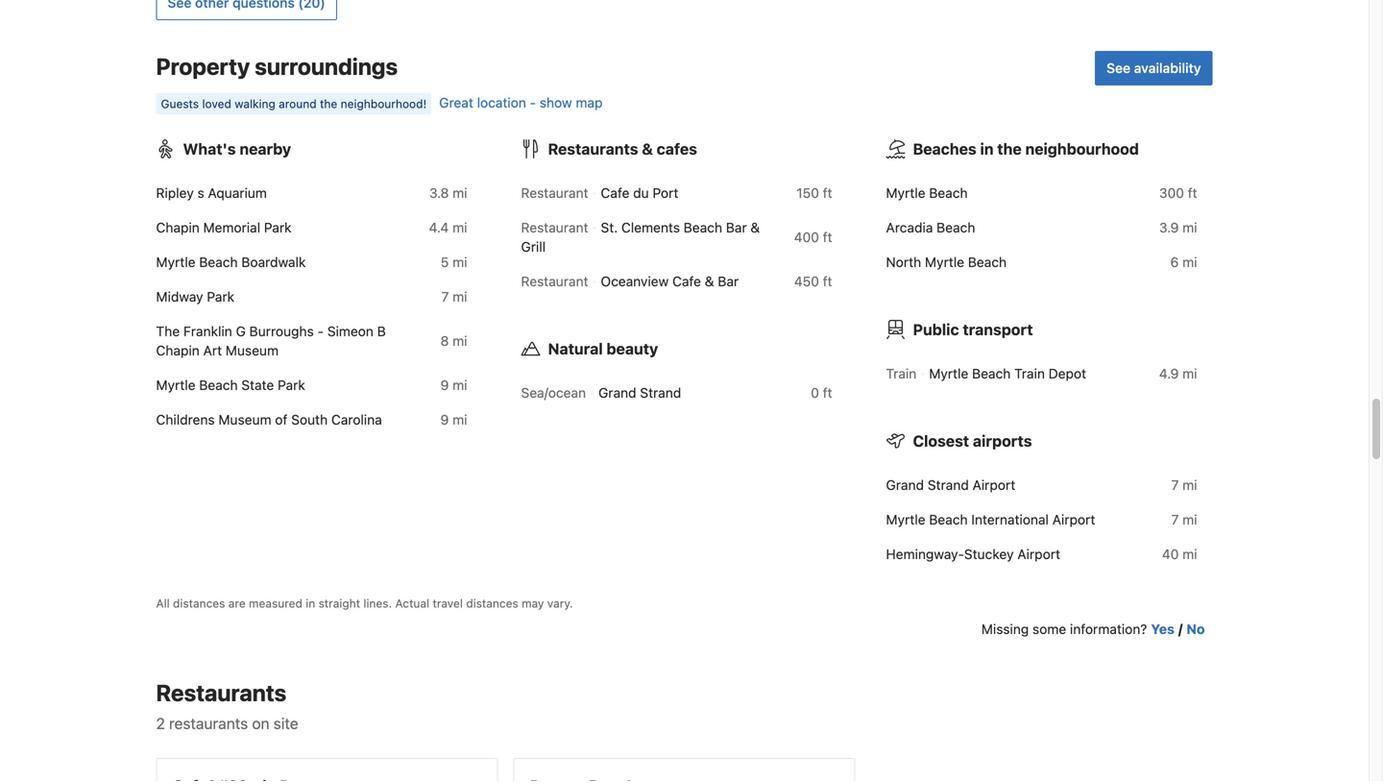 Task type: describe. For each thing, give the bounding box(es) containing it.
ft for 400 ft
[[823, 229, 833, 245]]

site
[[274, 714, 298, 733]]

2 train from the left
[[1015, 365, 1045, 381]]

6 mi
[[1171, 254, 1198, 270]]

mi for ripley s aquarium
[[453, 185, 467, 201]]

1 train from the left
[[886, 365, 917, 381]]

ripley s aquarium
[[156, 185, 267, 201]]

chapin memorial park
[[156, 219, 292, 235]]

7 mi for midway park
[[442, 289, 467, 304]]

myrtle beach
[[886, 185, 968, 201]]

lines.
[[364, 597, 392, 610]]

400
[[794, 229, 819, 245]]

actual
[[395, 597, 430, 610]]

restaurants for restaurants 2 restaurants on site
[[156, 679, 287, 706]]

depot
[[1049, 365, 1087, 381]]

port
[[653, 185, 679, 201]]

closest
[[913, 432, 970, 450]]

yes
[[1151, 621, 1175, 637]]

museum inside the franklin g burroughs - simeon b chapin art museum
[[226, 342, 279, 358]]

40 mi
[[1162, 546, 1198, 562]]

myrtle for 9 mi
[[156, 377, 196, 393]]

3.8
[[429, 185, 449, 201]]

0 horizontal spatial the
[[320, 97, 338, 110]]

300
[[1160, 185, 1185, 201]]

7 mi for myrtle beach international airport
[[1172, 512, 1198, 527]]

1 horizontal spatial -
[[530, 95, 536, 110]]

are
[[228, 597, 246, 610]]

myrtle beach state park
[[156, 377, 305, 393]]

1 horizontal spatial cafe
[[673, 273, 701, 289]]

0 vertical spatial &
[[642, 140, 653, 158]]

midway
[[156, 289, 203, 304]]

north myrtle beach
[[886, 254, 1007, 270]]

grand for grand strand
[[599, 385, 637, 401]]

oceanview
[[601, 273, 669, 289]]

beach for myrtle beach boardwalk
[[199, 254, 238, 270]]

arcadia beach
[[886, 219, 976, 235]]

mi for childrens museum of south carolina
[[453, 412, 467, 427]]

stuckey
[[965, 546, 1014, 562]]

4.4
[[429, 219, 449, 235]]

property
[[156, 53, 250, 80]]

150
[[797, 185, 819, 201]]

aquarium
[[208, 185, 267, 201]]

7 for grand strand airport
[[1172, 477, 1179, 493]]

beaches in the neighbourhood
[[913, 140, 1139, 158]]

4.4 mi
[[429, 219, 467, 235]]

cafes
[[657, 140, 697, 158]]

mi for myrtle beach boardwalk
[[453, 254, 467, 270]]

myrtle down arcadia beach
[[925, 254, 965, 270]]

7 mi for grand strand airport
[[1172, 477, 1198, 493]]

nearby
[[240, 140, 291, 158]]

st. clements beach bar & grill
[[521, 219, 760, 254]]

memorial
[[203, 219, 260, 235]]

0 horizontal spatial in
[[306, 597, 315, 610]]

south
[[291, 412, 328, 427]]

restaurants 2 restaurants on site
[[156, 679, 298, 733]]

7 for myrtle beach international airport
[[1172, 512, 1179, 527]]

map
[[576, 95, 603, 110]]

- inside the franklin g burroughs - simeon b chapin art museum
[[318, 323, 324, 339]]

2 vertical spatial park
[[278, 377, 305, 393]]

3.8 mi
[[429, 185, 467, 201]]

neighbourhood!
[[341, 97, 427, 110]]

guests loved walking around the neighbourhood!
[[161, 97, 427, 110]]

0 ft
[[811, 385, 833, 401]]

s
[[197, 185, 204, 201]]

0
[[811, 385, 819, 401]]

no
[[1187, 621, 1205, 637]]

midway park
[[156, 289, 234, 304]]

2 distances from the left
[[466, 597, 519, 610]]

1 horizontal spatial the
[[998, 140, 1022, 158]]

transport
[[963, 320, 1033, 339]]

hemingway-
[[886, 546, 965, 562]]

vary.
[[547, 597, 573, 610]]

myrtle beach international airport
[[886, 512, 1096, 527]]

450
[[794, 273, 819, 289]]

0 vertical spatial cafe
[[601, 185, 630, 201]]

boardwalk
[[242, 254, 306, 270]]

myrtle beach train depot
[[929, 365, 1087, 381]]

what's nearby
[[183, 140, 291, 158]]

simeon
[[327, 323, 374, 339]]

2 vertical spatial &
[[705, 273, 714, 289]]

grand for grand strand airport
[[886, 477, 924, 493]]

loved
[[202, 97, 231, 110]]

mi for grand strand airport
[[1183, 477, 1198, 493]]

restaurant for oceanview cafe & bar
[[521, 273, 589, 289]]

40
[[1162, 546, 1179, 562]]

natural
[[548, 340, 603, 358]]

150 ft
[[797, 185, 833, 201]]

state
[[242, 377, 274, 393]]

3.9 mi
[[1160, 219, 1198, 235]]

beach for arcadia beach
[[937, 219, 976, 235]]

1 chapin from the top
[[156, 219, 200, 235]]

what's
[[183, 140, 236, 158]]

see availability button
[[1095, 51, 1213, 85]]

4.9 mi
[[1160, 365, 1198, 381]]

5 mi
[[441, 254, 467, 270]]

4.9
[[1160, 365, 1179, 381]]

some
[[1033, 621, 1067, 637]]

closest airports
[[913, 432, 1032, 450]]

myrtle for 300 ft
[[886, 185, 926, 201]]

0 vertical spatial in
[[981, 140, 994, 158]]

guests
[[161, 97, 199, 110]]

natural beauty
[[548, 340, 658, 358]]

beauty
[[607, 340, 658, 358]]

restaurant for st. clements beach bar & grill
[[521, 219, 589, 235]]

8
[[441, 333, 449, 349]]

mi for chapin memorial park
[[453, 219, 467, 235]]

ripley
[[156, 185, 194, 201]]

no button
[[1187, 620, 1205, 639]]

bar for &
[[718, 273, 739, 289]]

0 vertical spatial park
[[264, 219, 292, 235]]

6
[[1171, 254, 1179, 270]]

9 mi for myrtle beach state park
[[441, 377, 467, 393]]



Task type: vqa. For each thing, say whether or not it's contained in the screenshot.


Task type: locate. For each thing, give the bounding box(es) containing it.
cafe du port
[[601, 185, 679, 201]]

the right around
[[320, 97, 338, 110]]

0 horizontal spatial -
[[318, 323, 324, 339]]

- left show
[[530, 95, 536, 110]]

2 9 from the top
[[441, 412, 449, 427]]

1 9 from the top
[[441, 377, 449, 393]]

0 vertical spatial restaurant
[[521, 185, 589, 201]]

strand for grand strand airport
[[928, 477, 969, 493]]

0 vertical spatial 9 mi
[[441, 377, 467, 393]]

of
[[275, 412, 288, 427]]

1 restaurant from the top
[[521, 185, 589, 201]]

the
[[320, 97, 338, 110], [998, 140, 1022, 158]]

beach for myrtle beach train depot
[[972, 365, 1011, 381]]

9 mi for childrens museum of south carolina
[[441, 412, 467, 427]]

1 vertical spatial grand
[[886, 477, 924, 493]]

5
[[441, 254, 449, 270]]

8 mi
[[441, 333, 467, 349]]

straight
[[319, 597, 360, 610]]

myrtle up 'hemingway-'
[[886, 512, 926, 527]]

beach for myrtle beach state park
[[199, 377, 238, 393]]

- left simeon
[[318, 323, 324, 339]]

0 vertical spatial 9
[[441, 377, 449, 393]]

franklin
[[183, 323, 232, 339]]

bar left 400
[[726, 219, 747, 235]]

beach down chapin memorial park
[[199, 254, 238, 270]]

surroundings
[[255, 53, 398, 80]]

0 horizontal spatial strand
[[640, 385, 682, 401]]

0 vertical spatial museum
[[226, 342, 279, 358]]

burroughs
[[249, 323, 314, 339]]

restaurant for cafe du port
[[521, 185, 589, 201]]

hemingway-stuckey airport
[[886, 546, 1061, 562]]

1 horizontal spatial &
[[705, 273, 714, 289]]

3.9
[[1160, 219, 1179, 235]]

ft for 150 ft
[[823, 185, 833, 201]]

beach down arcadia beach
[[968, 254, 1007, 270]]

ft right 450 at right top
[[823, 273, 833, 289]]

the right the "beaches"
[[998, 140, 1022, 158]]

1 vertical spatial in
[[306, 597, 315, 610]]

strand
[[640, 385, 682, 401], [928, 477, 969, 493]]

mi for the franklin g burroughs - simeon b chapin art museum
[[453, 333, 467, 349]]

1 vertical spatial airport
[[1053, 512, 1096, 527]]

mi for hemingway-stuckey airport
[[1183, 546, 1198, 562]]

2 horizontal spatial &
[[751, 219, 760, 235]]

neighbourhood
[[1026, 140, 1139, 158]]

park
[[264, 219, 292, 235], [207, 289, 234, 304], [278, 377, 305, 393]]

mi for myrtle beach state park
[[453, 377, 467, 393]]

the
[[156, 323, 180, 339]]

2 restaurant from the top
[[521, 219, 589, 235]]

myrtle up childrens
[[156, 377, 196, 393]]

450 ft
[[794, 273, 833, 289]]

0 horizontal spatial grand
[[599, 385, 637, 401]]

restaurants down the map at top
[[548, 140, 638, 158]]

north
[[886, 254, 922, 270]]

arcadia
[[886, 219, 933, 235]]

restaurants & cafes
[[548, 140, 697, 158]]

on
[[252, 714, 270, 733]]

museum left of
[[219, 412, 272, 427]]

park up the boardwalk on the left top
[[264, 219, 292, 235]]

1 horizontal spatial train
[[1015, 365, 1045, 381]]

myrtle
[[886, 185, 926, 201], [156, 254, 196, 270], [925, 254, 965, 270], [929, 365, 969, 381], [156, 377, 196, 393], [886, 512, 926, 527]]

0 horizontal spatial cafe
[[601, 185, 630, 201]]

distances
[[173, 597, 225, 610], [466, 597, 519, 610]]

7 for midway park
[[442, 289, 449, 304]]

restaurants up restaurants
[[156, 679, 287, 706]]

st.
[[601, 219, 618, 235]]

2 9 mi from the top
[[441, 412, 467, 427]]

property surroundings
[[156, 53, 398, 80]]

myrtle down public
[[929, 365, 969, 381]]

strand down beauty
[[640, 385, 682, 401]]

0 vertical spatial restaurants
[[548, 140, 638, 158]]

park right the state
[[278, 377, 305, 393]]

beach for myrtle beach international airport
[[929, 512, 968, 527]]

travel
[[433, 597, 463, 610]]

strand for grand strand
[[640, 385, 682, 401]]

grand strand airport
[[886, 477, 1016, 493]]

1 vertical spatial restaurant
[[521, 219, 589, 235]]

1 vertical spatial 7
[[1172, 477, 1179, 493]]

ft for 450 ft
[[823, 273, 833, 289]]

restaurant
[[521, 185, 589, 201], [521, 219, 589, 235], [521, 273, 589, 289]]

show
[[540, 95, 572, 110]]

all distances are measured in straight lines. actual travel distances may vary.
[[156, 597, 573, 610]]

du
[[633, 185, 649, 201]]

& right oceanview in the top of the page
[[705, 273, 714, 289]]

beach for myrtle beach
[[929, 185, 968, 201]]

1 vertical spatial 9
[[441, 412, 449, 427]]

in right the "beaches"
[[981, 140, 994, 158]]

2 vertical spatial restaurant
[[521, 273, 589, 289]]

train down public
[[886, 365, 917, 381]]

public transport
[[913, 320, 1033, 339]]

b
[[377, 323, 386, 339]]

museum down g
[[226, 342, 279, 358]]

mi for myrtle beach international airport
[[1183, 512, 1198, 527]]

ft right 400
[[823, 229, 833, 245]]

airport for hemingway-stuckey airport
[[1018, 546, 1061, 562]]

mi for north myrtle beach
[[1183, 254, 1198, 270]]

0 vertical spatial airport
[[973, 477, 1016, 493]]

& left 400
[[751, 219, 760, 235]]

restaurants
[[169, 714, 248, 733]]

-
[[530, 95, 536, 110], [318, 323, 324, 339]]

ft for 300 ft
[[1188, 185, 1198, 201]]

1 horizontal spatial restaurants
[[548, 140, 638, 158]]

airport down international
[[1018, 546, 1061, 562]]

1 vertical spatial cafe
[[673, 273, 701, 289]]

1 vertical spatial bar
[[718, 273, 739, 289]]

myrtle for 7 mi
[[886, 512, 926, 527]]

airports
[[973, 432, 1032, 450]]

cafe
[[601, 185, 630, 201], [673, 273, 701, 289]]

0 vertical spatial strand
[[640, 385, 682, 401]]

0 vertical spatial bar
[[726, 219, 747, 235]]

grand
[[599, 385, 637, 401], [886, 477, 924, 493]]

0 vertical spatial the
[[320, 97, 338, 110]]

restaurants for restaurants & cafes
[[548, 140, 638, 158]]

ft right 300
[[1188, 185, 1198, 201]]

mi
[[453, 185, 467, 201], [453, 219, 467, 235], [1183, 219, 1198, 235], [453, 254, 467, 270], [1183, 254, 1198, 270], [453, 289, 467, 304], [453, 333, 467, 349], [1183, 365, 1198, 381], [453, 377, 467, 393], [453, 412, 467, 427], [1183, 477, 1198, 493], [1183, 512, 1198, 527], [1183, 546, 1198, 562]]

myrtle beach boardwalk
[[156, 254, 306, 270]]

beach right clements
[[684, 219, 723, 235]]

ft
[[823, 185, 833, 201], [1188, 185, 1198, 201], [823, 229, 833, 245], [823, 273, 833, 289], [823, 385, 833, 401]]

myrtle for 5 mi
[[156, 254, 196, 270]]

0 horizontal spatial restaurants
[[156, 679, 287, 706]]

beach down art
[[199, 377, 238, 393]]

sea/ocean
[[521, 385, 586, 401]]

bar left 450 at right top
[[718, 273, 739, 289]]

great
[[439, 95, 474, 110]]

0 vertical spatial -
[[530, 95, 536, 110]]

0 horizontal spatial &
[[642, 140, 653, 158]]

2 vertical spatial 7 mi
[[1172, 512, 1198, 527]]

all
[[156, 597, 170, 610]]

3 restaurant from the top
[[521, 273, 589, 289]]

0 horizontal spatial train
[[886, 365, 917, 381]]

distances left may
[[466, 597, 519, 610]]

1 horizontal spatial grand
[[886, 477, 924, 493]]

grand down 'closest' on the bottom
[[886, 477, 924, 493]]

beach inside st. clements beach bar & grill
[[684, 219, 723, 235]]

1 vertical spatial 9 mi
[[441, 412, 467, 427]]

clements
[[622, 219, 680, 235]]

carolina
[[331, 412, 382, 427]]

1 vertical spatial restaurants
[[156, 679, 287, 706]]

& left cafes at the top of page
[[642, 140, 653, 158]]

oceanview cafe & bar
[[601, 273, 739, 289]]

strand down 'closest' on the bottom
[[928, 477, 969, 493]]

bar inside st. clements beach bar & grill
[[726, 219, 747, 235]]

1 vertical spatial park
[[207, 289, 234, 304]]

grand down natural beauty
[[599, 385, 637, 401]]

art
[[203, 342, 222, 358]]

chapin inside the franklin g burroughs - simeon b chapin art museum
[[156, 342, 200, 358]]

myrtle up midway
[[156, 254, 196, 270]]

/
[[1179, 621, 1183, 637]]

beach down transport at the right of page
[[972, 365, 1011, 381]]

1 vertical spatial &
[[751, 219, 760, 235]]

beaches
[[913, 140, 977, 158]]

beach
[[929, 185, 968, 201], [684, 219, 723, 235], [937, 219, 976, 235], [199, 254, 238, 270], [968, 254, 1007, 270], [972, 365, 1011, 381], [199, 377, 238, 393], [929, 512, 968, 527]]

1 vertical spatial chapin
[[156, 342, 200, 358]]

1 horizontal spatial strand
[[928, 477, 969, 493]]

grill
[[521, 239, 546, 254]]

0 vertical spatial 7
[[442, 289, 449, 304]]

chapin down ripley
[[156, 219, 200, 235]]

mi for arcadia beach
[[1183, 219, 1198, 235]]

9 for myrtle beach state park
[[441, 377, 449, 393]]

public
[[913, 320, 959, 339]]

beach down grand strand airport
[[929, 512, 968, 527]]

2 vertical spatial airport
[[1018, 546, 1061, 562]]

airport up "myrtle beach international airport"
[[973, 477, 1016, 493]]

1 vertical spatial museum
[[219, 412, 272, 427]]

missing
[[982, 621, 1029, 637]]

9 for childrens museum of south carolina
[[441, 412, 449, 427]]

park down myrtle beach boardwalk
[[207, 289, 234, 304]]

myrtle up "arcadia"
[[886, 185, 926, 201]]

ft right 150
[[823, 185, 833, 201]]

train left depot
[[1015, 365, 1045, 381]]

grand strand
[[599, 385, 682, 401]]

1 vertical spatial the
[[998, 140, 1022, 158]]

cafe right oceanview in the top of the page
[[673, 273, 701, 289]]

0 vertical spatial grand
[[599, 385, 637, 401]]

restaurants
[[548, 140, 638, 158], [156, 679, 287, 706]]

2 chapin from the top
[[156, 342, 200, 358]]

availability
[[1135, 60, 1202, 76]]

chapin down the
[[156, 342, 200, 358]]

beach up arcadia beach
[[929, 185, 968, 201]]

1 distances from the left
[[173, 597, 225, 610]]

1 vertical spatial 7 mi
[[1172, 477, 1198, 493]]

0 vertical spatial 7 mi
[[442, 289, 467, 304]]

7
[[442, 289, 449, 304], [1172, 477, 1179, 493], [1172, 512, 1179, 527]]

ft for 0 ft
[[823, 385, 833, 401]]

great location - show map link
[[439, 95, 603, 110]]

in left "straight"
[[306, 597, 315, 610]]

1 vertical spatial strand
[[928, 477, 969, 493]]

1 horizontal spatial distances
[[466, 597, 519, 610]]

cafe left du
[[601, 185, 630, 201]]

1 9 mi from the top
[[441, 377, 467, 393]]

see
[[1107, 60, 1131, 76]]

restaurants inside restaurants 2 restaurants on site
[[156, 679, 287, 706]]

airport right international
[[1053, 512, 1096, 527]]

great location - show map
[[439, 95, 603, 110]]

childrens museum of south carolina
[[156, 412, 382, 427]]

1 vertical spatial -
[[318, 323, 324, 339]]

bar for beach
[[726, 219, 747, 235]]

ft right 0
[[823, 385, 833, 401]]

missing some information? yes / no
[[982, 621, 1205, 637]]

0 horizontal spatial distances
[[173, 597, 225, 610]]

0 vertical spatial chapin
[[156, 219, 200, 235]]

airport for grand strand airport
[[973, 477, 1016, 493]]

& inside st. clements beach bar & grill
[[751, 219, 760, 235]]

2 vertical spatial 7
[[1172, 512, 1179, 527]]

information?
[[1070, 621, 1148, 637]]

1 horizontal spatial in
[[981, 140, 994, 158]]

mi for midway park
[[453, 289, 467, 304]]

distances right all
[[173, 597, 225, 610]]

see availability
[[1107, 60, 1202, 76]]

beach up the north myrtle beach on the right top of page
[[937, 219, 976, 235]]



